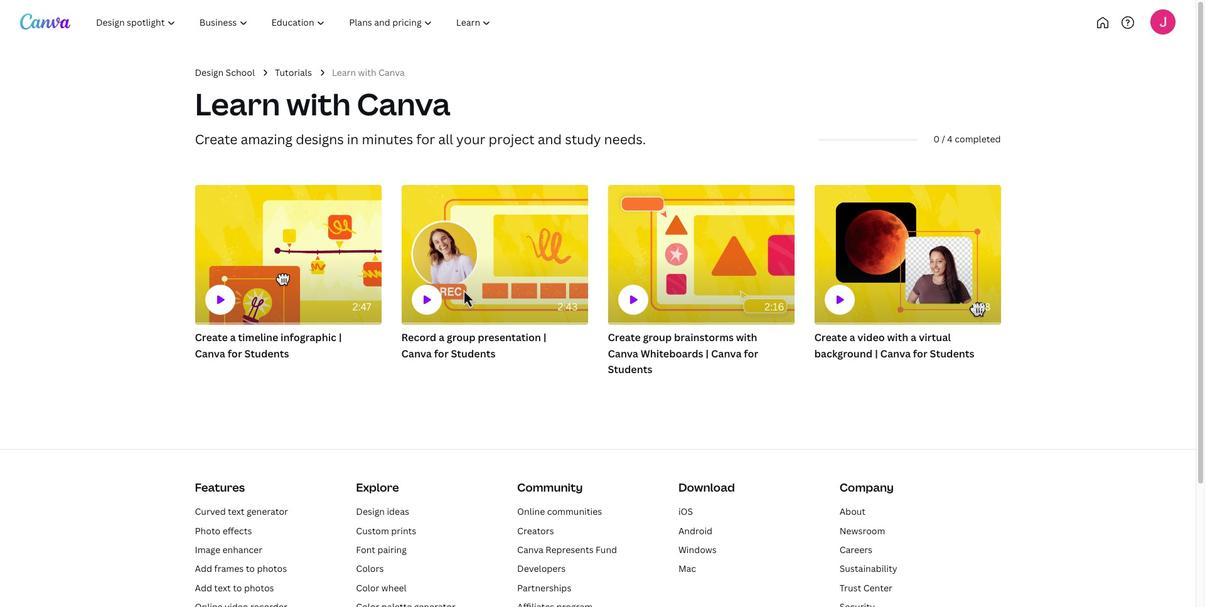 Task type: vqa. For each thing, say whether or not it's contained in the screenshot.
• on the top of the page
no



Task type: describe. For each thing, give the bounding box(es) containing it.
prints
[[391, 525, 416, 537]]

create group brainstorms with canva whiteboards | canva for students link
[[608, 330, 794, 378]]

wheel
[[382, 582, 406, 594]]

android
[[678, 525, 712, 537]]

2:47
[[353, 300, 371, 314]]

canva inside create a timeline infographic | canva for students
[[195, 347, 225, 361]]

developers link
[[517, 563, 566, 575]]

in
[[347, 130, 359, 148]]

create for create group brainstorms with canva whiteboards | canva for students
[[608, 331, 641, 345]]

communities
[[547, 506, 602, 518]]

design for design school
[[195, 67, 224, 78]]

group inside create group brainstorms with canva whiteboards | canva for students
[[643, 331, 672, 345]]

record a group presentation | canva for students link
[[401, 330, 588, 362]]

project
[[489, 130, 535, 148]]

whiteboards
[[641, 347, 703, 361]]

color wheel
[[356, 582, 406, 594]]

custom prints
[[356, 525, 416, 537]]

add for add text to photos
[[195, 582, 212, 594]]

create for create amazing designs in minutes for all your project and study needs.
[[195, 130, 237, 148]]

mac
[[678, 563, 696, 575]]

color
[[356, 582, 379, 594]]

pairing
[[377, 544, 407, 556]]

online communities link
[[517, 506, 602, 518]]

record
[[401, 331, 436, 345]]

windows
[[678, 544, 717, 556]]

represents
[[546, 544, 594, 556]]

completed
[[955, 133, 1001, 145]]

4 a from the left
[[911, 331, 916, 345]]

sustainability link
[[840, 563, 897, 575]]

design school link
[[195, 66, 255, 80]]

text for add
[[214, 582, 231, 594]]

with inside create a video with a virtual background | canva for students
[[887, 331, 908, 345]]

a for video
[[850, 331, 855, 345]]

2:16 link
[[608, 185, 794, 325]]

design ideas link
[[356, 506, 409, 518]]

add frames to photos
[[195, 563, 287, 575]]

create a timeline infographic | canva for students link
[[195, 330, 381, 362]]

students inside create a timeline infographic | canva for students
[[244, 347, 289, 361]]

online communities
[[517, 506, 602, 518]]

create a video with a virtual background | canva for students link
[[814, 330, 1001, 362]]

font
[[356, 544, 375, 556]]

trust center link
[[840, 582, 892, 594]]

2:28
[[971, 300, 991, 314]]

image enhancer
[[195, 544, 262, 556]]

a for timeline
[[230, 331, 236, 345]]

create for create a video with a virtual background | canva for students
[[814, 331, 847, 345]]

all
[[438, 130, 453, 148]]

| inside create a video with a virtual background | canva for students
[[875, 347, 878, 361]]

a for group
[[439, 331, 444, 345]]

2:43 link
[[401, 185, 588, 325]]

enhancer
[[222, 544, 262, 556]]

to for text
[[233, 582, 242, 594]]

about
[[840, 506, 866, 518]]

photo effects link
[[195, 525, 252, 537]]

canva inside record a group presentation | canva for students
[[401, 347, 432, 361]]

effects
[[223, 525, 252, 537]]

students inside create group brainstorms with canva whiteboards | canva for students
[[608, 363, 652, 377]]

explore
[[356, 480, 399, 495]]

create a video with a virtual background | canva for students
[[814, 331, 974, 361]]

1 vertical spatial learn with canva
[[195, 84, 451, 125]]

creators
[[517, 525, 554, 537]]

download
[[678, 480, 735, 495]]

online
[[517, 506, 545, 518]]

careers
[[840, 544, 873, 556]]

add text to photos link
[[195, 582, 274, 594]]

| inside create a timeline infographic | canva for students
[[339, 331, 342, 345]]

create group brainstorms with canva whiteboards | canva for students
[[608, 331, 758, 377]]

| inside create group brainstorms with canva whiteboards | canva for students
[[706, 347, 709, 361]]

0
[[934, 133, 940, 145]]

1 horizontal spatial learn
[[332, 67, 356, 78]]

photo effects
[[195, 525, 252, 537]]

study
[[565, 130, 601, 148]]

/
[[942, 133, 945, 145]]

design ideas
[[356, 506, 409, 518]]

trust
[[840, 582, 861, 594]]

newsroom
[[840, 525, 885, 537]]

canva represents fund
[[517, 544, 617, 556]]

features
[[195, 480, 245, 495]]

students inside record a group presentation | canva for students
[[451, 347, 496, 361]]

for inside create group brainstorms with canva whiteboards | canva for students
[[744, 347, 758, 361]]

create a timeline infographic canva for students image
[[195, 185, 381, 325]]

windows link
[[678, 544, 717, 556]]



Task type: locate. For each thing, give the bounding box(es) containing it.
0 horizontal spatial group
[[447, 331, 476, 345]]

canva inside create a video with a virtual background | canva for students
[[880, 347, 911, 361]]

| down video
[[875, 347, 878, 361]]

group inside record a group presentation | canva for students
[[447, 331, 476, 345]]

2 add from the top
[[195, 582, 212, 594]]

0 horizontal spatial learn
[[195, 84, 280, 125]]

create
[[195, 130, 237, 148], [195, 331, 228, 345], [608, 331, 641, 345], [814, 331, 847, 345]]

0 vertical spatial design
[[195, 67, 224, 78]]

mac link
[[678, 563, 696, 575]]

amazing
[[241, 130, 293, 148]]

create inside create a timeline infographic | canva for students
[[195, 331, 228, 345]]

create a timeline infographic | canva for students
[[195, 331, 342, 361]]

partnerships link
[[517, 582, 571, 594]]

1 vertical spatial design
[[356, 506, 385, 518]]

| right infographic
[[339, 331, 342, 345]]

create group brainstorms with canva whiteboards canva for students image
[[608, 185, 794, 325]]

newsroom link
[[840, 525, 885, 537]]

learn
[[332, 67, 356, 78], [195, 84, 280, 125]]

center
[[863, 582, 892, 594]]

canva
[[378, 67, 405, 78], [357, 84, 451, 125], [195, 347, 225, 361], [401, 347, 432, 361], [608, 347, 638, 361], [711, 347, 742, 361], [880, 347, 911, 361], [517, 544, 544, 556]]

create inside create group brainstorms with canva whiteboards | canva for students
[[608, 331, 641, 345]]

and
[[538, 130, 562, 148]]

students down presentation
[[451, 347, 496, 361]]

record a group presentation | canva for students
[[401, 331, 547, 361]]

creators link
[[517, 525, 554, 537]]

custom prints link
[[356, 525, 416, 537]]

video
[[858, 331, 885, 345]]

0 vertical spatial learn
[[332, 67, 356, 78]]

design school
[[195, 67, 255, 78]]

a up background at the right of page
[[850, 331, 855, 345]]

a left virtual
[[911, 331, 916, 345]]

minutes
[[362, 130, 413, 148]]

presentation
[[478, 331, 541, 345]]

font pairing
[[356, 544, 407, 556]]

sustainability
[[840, 563, 897, 575]]

colors
[[356, 563, 384, 575]]

add frames to photos link
[[195, 563, 287, 575]]

2 a from the left
[[439, 331, 444, 345]]

design up custom in the bottom left of the page
[[356, 506, 385, 518]]

with inside create group brainstorms with canva whiteboards | canva for students
[[736, 331, 757, 345]]

4
[[947, 133, 953, 145]]

school
[[226, 67, 255, 78]]

ideas
[[387, 506, 409, 518]]

for inside create a video with a virtual background | canva for students
[[913, 347, 928, 361]]

2:47 link
[[195, 185, 381, 325]]

0 horizontal spatial to
[[233, 582, 242, 594]]

students down whiteboards
[[608, 363, 652, 377]]

font pairing link
[[356, 544, 407, 556]]

about link
[[840, 506, 866, 518]]

create left timeline
[[195, 331, 228, 345]]

create inside create a video with a virtual background | canva for students
[[814, 331, 847, 345]]

learn down school
[[195, 84, 280, 125]]

1 horizontal spatial to
[[246, 563, 255, 575]]

1 vertical spatial text
[[214, 582, 231, 594]]

for inside record a group presentation | canva for students
[[434, 347, 449, 361]]

students
[[244, 347, 289, 361], [451, 347, 496, 361], [930, 347, 974, 361], [608, 363, 652, 377]]

students down timeline
[[244, 347, 289, 361]]

create amazing designs in minutes for all your project and study needs.
[[195, 130, 646, 148]]

color wheel link
[[356, 582, 406, 594]]

developers
[[517, 563, 566, 575]]

students inside create a video with a virtual background | canva for students
[[930, 347, 974, 361]]

0 vertical spatial photos
[[257, 563, 287, 575]]

create up background at the right of page
[[814, 331, 847, 345]]

0 / 4 completed
[[934, 133, 1001, 145]]

ios link
[[678, 506, 693, 518]]

0 vertical spatial add
[[195, 563, 212, 575]]

0 vertical spatial to
[[246, 563, 255, 575]]

3 a from the left
[[850, 331, 855, 345]]

tutorials
[[275, 67, 312, 78]]

2 group from the left
[[643, 331, 672, 345]]

1 horizontal spatial design
[[356, 506, 385, 518]]

brainstorms
[[674, 331, 734, 345]]

1 vertical spatial learn
[[195, 84, 280, 125]]

a right record
[[439, 331, 444, 345]]

| right presentation
[[543, 331, 547, 345]]

2:43
[[558, 300, 578, 314]]

text up the effects
[[228, 506, 244, 518]]

create left amazing on the left top
[[195, 130, 237, 148]]

a inside create a timeline infographic | canva for students
[[230, 331, 236, 345]]

students down virtual
[[930, 347, 974, 361]]

1 group from the left
[[447, 331, 476, 345]]

careers link
[[840, 544, 873, 556]]

photos for add text to photos
[[244, 582, 274, 594]]

colors link
[[356, 563, 384, 575]]

0 horizontal spatial design
[[195, 67, 224, 78]]

a inside record a group presentation | canva for students
[[439, 331, 444, 345]]

| inside record a group presentation | canva for students
[[543, 331, 547, 345]]

generator
[[247, 506, 288, 518]]

2:28 link
[[814, 185, 1001, 325]]

text down frames
[[214, 582, 231, 594]]

design for design ideas
[[356, 506, 385, 518]]

add for add frames to photos
[[195, 563, 212, 575]]

1 vertical spatial add
[[195, 582, 212, 594]]

for inside create a timeline infographic | canva for students
[[228, 347, 242, 361]]

community
[[517, 480, 583, 495]]

company
[[840, 480, 894, 495]]

tutorials link
[[275, 66, 312, 80]]

group right record
[[447, 331, 476, 345]]

timeline
[[238, 331, 278, 345]]

with
[[358, 67, 376, 78], [286, 84, 351, 125], [736, 331, 757, 345], [887, 331, 908, 345]]

your
[[456, 130, 485, 148]]

create for create a timeline infographic | canva for students
[[195, 331, 228, 345]]

2:16
[[765, 300, 784, 314]]

|
[[339, 331, 342, 345], [543, 331, 547, 345], [706, 347, 709, 361], [875, 347, 878, 361]]

design left school
[[195, 67, 224, 78]]

frames
[[214, 563, 244, 575]]

custom
[[356, 525, 389, 537]]

to
[[246, 563, 255, 575], [233, 582, 242, 594]]

create up whiteboards
[[608, 331, 641, 345]]

image
[[195, 544, 220, 556]]

curved text generator link
[[195, 506, 288, 518]]

0 vertical spatial text
[[228, 506, 244, 518]]

photo
[[195, 525, 220, 537]]

1 vertical spatial photos
[[244, 582, 274, 594]]

record a group presentation canva for students image
[[401, 185, 588, 325]]

background
[[814, 347, 873, 361]]

to down enhancer
[[246, 563, 255, 575]]

learn with canva
[[332, 67, 405, 78], [195, 84, 451, 125]]

virtual
[[919, 331, 951, 345]]

to down add frames to photos link at left bottom
[[233, 582, 242, 594]]

designs
[[296, 130, 344, 148]]

a left timeline
[[230, 331, 236, 345]]

trust center
[[840, 582, 892, 594]]

0 vertical spatial learn with canva
[[332, 67, 405, 78]]

curved
[[195, 506, 226, 518]]

photos down enhancer
[[257, 563, 287, 575]]

create a video with a virtual background canva for students image
[[814, 185, 1001, 325]]

to for frames
[[246, 563, 255, 575]]

top level navigation element
[[85, 10, 544, 35]]

photos for add frames to photos
[[257, 563, 287, 575]]

fund
[[596, 544, 617, 556]]

1 add from the top
[[195, 563, 212, 575]]

android link
[[678, 525, 712, 537]]

| down brainstorms
[[706, 347, 709, 361]]

1 vertical spatial to
[[233, 582, 242, 594]]

infographic
[[281, 331, 336, 345]]

1 horizontal spatial group
[[643, 331, 672, 345]]

photos down add frames to photos link at left bottom
[[244, 582, 274, 594]]

learn right tutorials
[[332, 67, 356, 78]]

ios
[[678, 506, 693, 518]]

add
[[195, 563, 212, 575], [195, 582, 212, 594]]

text for curved
[[228, 506, 244, 518]]

group up whiteboards
[[643, 331, 672, 345]]

1 a from the left
[[230, 331, 236, 345]]

needs.
[[604, 130, 646, 148]]

partnerships
[[517, 582, 571, 594]]



